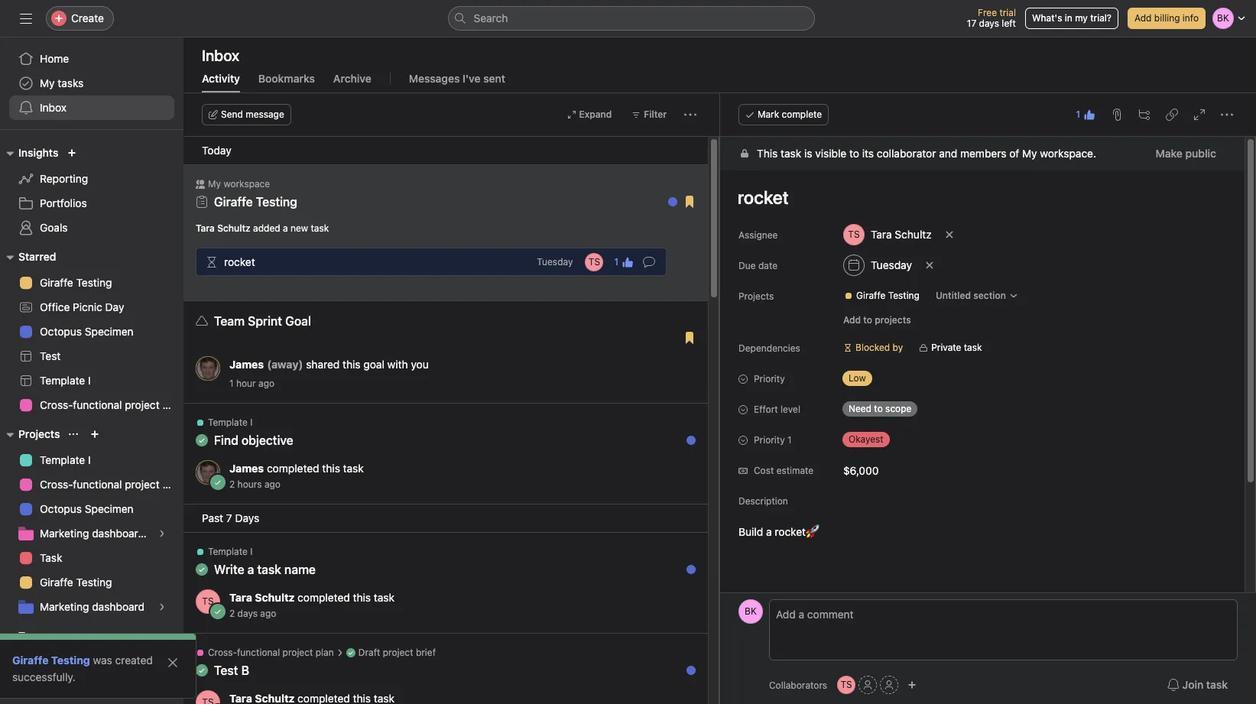 Task type: locate. For each thing, give the bounding box(es) containing it.
a right write in the bottom of the page
[[247, 563, 254, 577]]

giraffe testing link up add to projects
[[838, 288, 926, 304]]

project down "test" "link" in the left of the page
[[125, 398, 160, 411]]

functional for 2nd "cross-functional project plan" link from the bottom
[[73, 398, 122, 411]]

plan inside the starred element
[[162, 398, 183, 411]]

octopus specimen down the picnic
[[40, 325, 134, 338]]

free trial 17 days left
[[967, 7, 1016, 29]]

giraffe inside the starred element
[[40, 276, 73, 289]]

blocked by button
[[837, 337, 910, 359]]

to left projects
[[864, 314, 873, 326]]

this inside james completed this task 2 hours ago
[[322, 462, 340, 475]]

octopus down office
[[40, 325, 82, 338]]

1 marketing from the top
[[40, 527, 89, 540]]

my
[[1075, 12, 1088, 24]]

effort level
[[754, 404, 801, 415]]

was created successfully.
[[12, 654, 153, 684]]

0 horizontal spatial tuesday
[[537, 256, 573, 268]]

1 vertical spatial template i link
[[9, 448, 174, 473]]

2 vertical spatial functional
[[237, 647, 280, 658]]

add inside rocket 'dialog'
[[844, 314, 861, 326]]

in
[[1065, 12, 1073, 24]]

0 vertical spatial ja button
[[196, 356, 220, 381]]

1 vertical spatial cross-functional project plan link
[[9, 473, 183, 497]]

2 template i link from the top
[[9, 448, 174, 473]]

cross-functional project plan inside the starred element
[[40, 398, 183, 411]]

1 archive notification image from the top
[[679, 319, 691, 331]]

my up "successfully."
[[40, 655, 55, 668]]

2 vertical spatial plan
[[316, 647, 334, 658]]

2 vertical spatial this
[[353, 591, 371, 604]]

days inside free trial 17 days left
[[979, 18, 1000, 29]]

task inside tara schultz completed this task 2 days ago
[[374, 591, 395, 604]]

a right build
[[766, 525, 772, 538]]

0 horizontal spatial schultz
[[217, 223, 251, 234]]

specimen inside projects element
[[85, 502, 134, 515]]

octopus specimen for functional
[[40, 502, 134, 515]]

my right of
[[1023, 147, 1037, 160]]

2 horizontal spatial schultz
[[895, 228, 932, 241]]

james inside james (away) shared this goal with you 1 hour ago
[[229, 358, 264, 371]]

1 vertical spatial marketing
[[40, 600, 89, 613]]

cross-functional project plan
[[40, 398, 183, 411], [40, 478, 183, 491], [208, 647, 334, 658]]

what's in my trial? button
[[1025, 8, 1119, 29]]

0 vertical spatial cross-functional project plan link
[[9, 393, 183, 418]]

my
[[40, 76, 55, 89], [1023, 147, 1037, 160], [208, 178, 221, 190], [40, 655, 55, 668]]

1 vertical spatial octopus specimen
[[40, 502, 134, 515]]

archive
[[333, 72, 371, 85]]

template i inside projects element
[[40, 453, 91, 466]]

goals link
[[9, 216, 174, 240]]

archive notification image for today
[[679, 319, 691, 331]]

octopus specimen link inside the starred element
[[9, 320, 174, 344]]

inbox up activity on the top left of page
[[202, 47, 239, 64]]

rocket🚀
[[775, 525, 820, 538]]

1 vertical spatial completed
[[298, 591, 350, 604]]

octopus specimen link up marketing dashboards
[[9, 497, 174, 522]]

ago inside james (away) shared this goal with you 1 hour ago
[[259, 378, 275, 389]]

1 vertical spatial workspace
[[58, 655, 111, 668]]

2 inside james completed this task 2 hours ago
[[229, 479, 235, 490]]

2 cross-functional project plan link from the top
[[9, 473, 183, 497]]

schultz down write a task name
[[255, 591, 295, 604]]

0 vertical spatial octopus
[[40, 325, 82, 338]]

archive notifications image
[[679, 551, 691, 563]]

days inside tara schultz completed this task 2 days ago
[[238, 608, 258, 619]]

add up blocked
[[844, 314, 861, 326]]

date
[[759, 260, 778, 271]]

completed down find objective
[[267, 462, 319, 475]]

1 james from the top
[[229, 358, 264, 371]]

2 vertical spatial a
[[247, 563, 254, 577]]

1 vertical spatial functional
[[73, 478, 122, 491]]

0 vertical spatial functional
[[73, 398, 122, 411]]

0 vertical spatial to
[[850, 147, 860, 160]]

1 vertical spatial my workspace
[[40, 655, 111, 668]]

cross- inside projects element
[[40, 478, 73, 491]]

octopus specimen link down the picnic
[[9, 320, 174, 344]]

0 vertical spatial marketing
[[40, 527, 89, 540]]

2 horizontal spatial tara
[[871, 228, 892, 241]]

2 vertical spatial ago
[[260, 608, 276, 619]]

priority down dependencies
[[754, 373, 785, 385]]

tuesday inside dropdown button
[[871, 258, 912, 271]]

template down test on the left
[[40, 374, 85, 387]]

schultz inside dropdown button
[[895, 228, 932, 241]]

full screen image
[[1194, 109, 1206, 121]]

1 horizontal spatial my workspace
[[208, 178, 270, 190]]

octopus specimen up the marketing dashboards link
[[40, 502, 134, 515]]

projects left show options, current sort, top image
[[18, 427, 60, 440]]

main content containing this task is visible to its collaborator and members of my workspace.
[[720, 137, 1245, 704]]

my workspace up invite
[[40, 655, 111, 668]]

giraffe testing link up "successfully."
[[12, 654, 90, 667]]

1 horizontal spatial tuesday
[[871, 258, 912, 271]]

i
[[88, 374, 91, 387], [250, 417, 253, 428], [88, 453, 91, 466], [250, 546, 253, 558]]

test link
[[9, 344, 174, 369]]

close image
[[167, 657, 179, 669]]

2 vertical spatial to
[[874, 403, 883, 414]]

0 vertical spatial octopus specimen
[[40, 325, 134, 338]]

ja button left hours
[[196, 460, 220, 485]]

new project or portfolio image
[[91, 430, 100, 439]]

schultz up the clear due date image
[[895, 228, 932, 241]]

team for team sprint goal
[[214, 314, 245, 328]]

public
[[1186, 147, 1217, 160]]

starred element
[[0, 243, 184, 421]]

tuesday button
[[537, 256, 573, 268]]

1 vertical spatial james
[[229, 462, 264, 475]]

1 priority from the top
[[754, 373, 785, 385]]

specimen for functional
[[85, 502, 134, 515]]

bookmarks link
[[258, 72, 315, 93]]

teams element
[[0, 623, 184, 678]]

james link
[[229, 358, 264, 371], [229, 462, 264, 475]]

remove assignee image
[[945, 230, 954, 239]]

my workspace down today
[[208, 178, 270, 190]]

james
[[229, 358, 264, 371], [229, 462, 264, 475]]

1 horizontal spatial to
[[864, 314, 873, 326]]

giraffe testing link up 'tara schultz added a new task'
[[214, 195, 297, 209]]

what's in my trial?
[[1032, 12, 1112, 24]]

project
[[125, 398, 160, 411], [125, 478, 160, 491], [283, 647, 313, 658], [383, 647, 413, 658]]

0 horizontal spatial tara
[[196, 223, 215, 234]]

more actions for this task image
[[1221, 109, 1234, 121]]

my left tasks
[[40, 76, 55, 89]]

my workspace link
[[9, 650, 174, 675]]

2 james link from the top
[[229, 462, 264, 475]]

2 marketing from the top
[[40, 600, 89, 613]]

1 inside james (away) shared this goal with you 1 hour ago
[[229, 378, 234, 389]]

to left its at top right
[[850, 147, 860, 160]]

plan inside projects element
[[162, 478, 183, 491]]

octopus specimen inside the starred element
[[40, 325, 134, 338]]

giraffe inside projects element
[[40, 576, 73, 589]]

giraffe testing up 'tara schultz added a new task'
[[214, 195, 297, 209]]

home link
[[9, 47, 174, 71]]

is
[[805, 147, 813, 160]]

giraffe testing inside the starred element
[[40, 276, 112, 289]]

archive notification image
[[679, 319, 691, 331], [679, 652, 691, 664]]

add for add to projects
[[844, 314, 861, 326]]

1 octopus specimen from the top
[[40, 325, 134, 338]]

bk button
[[739, 600, 763, 624]]

octopus specimen for picnic
[[40, 325, 134, 338]]

functional for first "cross-functional project plan" link from the bottom of the page
[[73, 478, 122, 491]]

workspace
[[224, 178, 270, 190], [58, 655, 111, 668]]

priority for priority
[[754, 373, 785, 385]]

0 horizontal spatial 1 button
[[610, 251, 639, 273]]

more actions image
[[684, 109, 697, 121]]

testing up projects
[[888, 290, 920, 301]]

0 horizontal spatial days
[[238, 608, 258, 619]]

testing inside the starred element
[[76, 276, 112, 289]]

2 horizontal spatial to
[[874, 403, 883, 414]]

0 vertical spatial james
[[229, 358, 264, 371]]

tara up dependencies "image"
[[196, 223, 215, 234]]

0 vertical spatial 1 button
[[1072, 104, 1100, 125]]

0 vertical spatial a
[[283, 223, 288, 234]]

messages i've sent
[[409, 72, 506, 85]]

0 vertical spatial specimen
[[85, 325, 134, 338]]

giraffe testing down task link
[[40, 576, 112, 589]]

testing down task link
[[76, 576, 112, 589]]

global element
[[0, 37, 184, 129]]

dashboards
[[92, 527, 150, 540]]

marketing down task
[[40, 600, 89, 613]]

cross-functional project plan up new project or portfolio image
[[40, 398, 183, 411]]

1 left hour
[[229, 378, 234, 389]]

0 horizontal spatial team
[[18, 629, 46, 642]]

i inside the starred element
[[88, 374, 91, 387]]

to inside button
[[864, 314, 873, 326]]

days down tara schultz link
[[238, 608, 258, 619]]

template i down test on the left
[[40, 374, 91, 387]]

i down new project or portfolio image
[[88, 453, 91, 466]]

james link up hour
[[229, 358, 264, 371]]

0 vertical spatial plan
[[162, 398, 183, 411]]

1 horizontal spatial add
[[1135, 12, 1152, 24]]

specimen up dashboards
[[85, 502, 134, 515]]

octopus for cross-
[[40, 502, 82, 515]]

trial
[[1000, 7, 1016, 18]]

see details, marketing dashboards image
[[158, 529, 167, 538]]

0 vertical spatial priority
[[754, 373, 785, 385]]

0 vertical spatial cross-
[[40, 398, 73, 411]]

to inside dropdown button
[[874, 403, 883, 414]]

ts button down write in the bottom of the page
[[196, 590, 220, 614]]

to right need
[[874, 403, 883, 414]]

2 octopus specimen link from the top
[[9, 497, 174, 522]]

project inside the starred element
[[125, 398, 160, 411]]

complete
[[782, 109, 822, 120]]

0 horizontal spatial projects
[[18, 427, 60, 440]]

workspace down today
[[224, 178, 270, 190]]

2 vertical spatial cross-
[[208, 647, 237, 658]]

low
[[849, 372, 866, 384]]

0 vertical spatial octopus specimen link
[[9, 320, 174, 344]]

schultz for tara schultz completed this task 2 days ago
[[255, 591, 295, 604]]

tara inside tara schultz completed this task 2 days ago
[[229, 591, 252, 604]]

1 button left 0 comments image
[[610, 251, 639, 273]]

sent
[[483, 72, 506, 85]]

this inside james (away) shared this goal with you 1 hour ago
[[343, 358, 361, 371]]

a inside rocket 'dialog'
[[766, 525, 772, 538]]

template i link down test on the left
[[9, 369, 174, 393]]

inbox
[[202, 47, 239, 64], [40, 101, 67, 114]]

cross-functional project plan up test b
[[208, 647, 334, 658]]

specimen down day
[[85, 325, 134, 338]]

17
[[967, 18, 977, 29]]

team inside dropdown button
[[18, 629, 46, 642]]

insights button
[[0, 144, 58, 162]]

tara down write in the bottom of the page
[[229, 591, 252, 604]]

1 horizontal spatial team
[[214, 314, 245, 328]]

0 horizontal spatial add
[[844, 314, 861, 326]]

1 vertical spatial 2
[[229, 608, 235, 619]]

main content
[[720, 137, 1245, 704]]

ago right hour
[[259, 378, 275, 389]]

filter
[[644, 109, 667, 120]]

priority down 'effort'
[[754, 434, 785, 446]]

functional up new project or portfolio image
[[73, 398, 122, 411]]

1 vertical spatial ja button
[[196, 460, 220, 485]]

priority
[[754, 373, 785, 385], [754, 434, 785, 446]]

octopus up the marketing dashboards link
[[40, 502, 82, 515]]

0 vertical spatial ts
[[589, 256, 600, 267]]

2 octopus from the top
[[40, 502, 82, 515]]

plan for 2nd "cross-functional project plan" link from the bottom
[[162, 398, 183, 411]]

cross-functional project plan link up new project or portfolio image
[[9, 393, 183, 418]]

Task Name text field
[[728, 180, 1227, 215]]

1 button
[[1072, 104, 1100, 125], [610, 251, 639, 273]]

0 vertical spatial add
[[1135, 12, 1152, 24]]

mark
[[758, 109, 779, 120]]

send message button
[[202, 104, 291, 125]]

0 horizontal spatial a
[[247, 563, 254, 577]]

2 archive notification image from the top
[[679, 652, 691, 664]]

tara schultz link
[[229, 591, 295, 604]]

2 james from the top
[[229, 462, 264, 475]]

this inside tara schultz completed this task 2 days ago
[[353, 591, 371, 604]]

invite button
[[15, 671, 80, 698]]

1 vertical spatial inbox
[[40, 101, 67, 114]]

1 vertical spatial octopus specimen link
[[9, 497, 174, 522]]

1 vertical spatial specimen
[[85, 502, 134, 515]]

functional inside projects element
[[73, 478, 122, 491]]

completed down task name
[[298, 591, 350, 604]]

1 2 from the top
[[229, 479, 235, 490]]

0 vertical spatial days
[[979, 18, 1000, 29]]

1 horizontal spatial projects
[[739, 291, 774, 302]]

1 vertical spatial a
[[766, 525, 772, 538]]

with
[[387, 358, 408, 371]]

1 button left 'attachments: add a file to this task, rocket' icon
[[1072, 104, 1100, 125]]

messages
[[409, 72, 460, 85]]

1 vertical spatial ts
[[202, 596, 214, 607]]

expand button
[[560, 104, 619, 125]]

days right "17"
[[979, 18, 1000, 29]]

1 vertical spatial this
[[322, 462, 340, 475]]

my inside "link"
[[40, 655, 55, 668]]

added
[[253, 223, 280, 234]]

giraffe testing up "successfully."
[[12, 654, 90, 667]]

1 vertical spatial days
[[238, 608, 258, 619]]

octopus specimen inside projects element
[[40, 502, 134, 515]]

reporting
[[40, 172, 88, 185]]

tara schultz added a new task
[[196, 223, 329, 234]]

project left brief on the bottom left
[[383, 647, 413, 658]]

0 vertical spatial ts button
[[585, 253, 604, 271]]

attachments: add a file to this task, rocket image
[[1111, 109, 1123, 121]]

schultz left added
[[217, 223, 251, 234]]

schultz inside tara schultz completed this task 2 days ago
[[255, 591, 295, 604]]

created
[[115, 654, 153, 667]]

0 horizontal spatial my workspace
[[40, 655, 111, 668]]

james up hours
[[229, 462, 264, 475]]

2 down tara schultz link
[[229, 608, 235, 619]]

octopus specimen link for picnic
[[9, 320, 174, 344]]

shared
[[306, 358, 340, 371]]

projects down due date
[[739, 291, 774, 302]]

2 ja button from the top
[[196, 460, 220, 485]]

0 vertical spatial completed
[[267, 462, 319, 475]]

1 horizontal spatial workspace
[[224, 178, 270, 190]]

2 specimen from the top
[[85, 502, 134, 515]]

projects button
[[0, 425, 60, 444]]

ts button right collaborators
[[837, 676, 856, 694]]

schultz for tara schultz added a new task
[[217, 223, 251, 234]]

1 vertical spatial plan
[[162, 478, 183, 491]]

add left "billing"
[[1135, 12, 1152, 24]]

section
[[974, 290, 1006, 301]]

functional up marketing dashboards
[[73, 478, 122, 491]]

1 vertical spatial projects
[[18, 427, 60, 440]]

team up "successfully."
[[18, 629, 46, 642]]

template i up find objective
[[208, 417, 253, 428]]

james inside james completed this task 2 hours ago
[[229, 462, 264, 475]]

giraffe up 'tara schultz added a new task'
[[214, 195, 253, 209]]

octopus specimen link for functional
[[9, 497, 174, 522]]

tuesday
[[537, 256, 573, 268], [871, 258, 912, 271]]

and
[[939, 147, 958, 160]]

0 horizontal spatial ts
[[202, 596, 214, 607]]

testing up office picnic day link
[[76, 276, 112, 289]]

bookmarks
[[258, 72, 315, 85]]

template
[[40, 374, 85, 387], [208, 417, 248, 428], [40, 453, 85, 466], [208, 546, 248, 558]]

0 vertical spatial ja
[[203, 362, 213, 374]]

template down show options, current sort, top image
[[40, 453, 85, 466]]

home
[[40, 52, 69, 65]]

1 horizontal spatial days
[[979, 18, 1000, 29]]

completed
[[267, 462, 319, 475], [298, 591, 350, 604]]

collaborators
[[769, 679, 828, 691]]

template i up write in the bottom of the page
[[208, 546, 253, 558]]

1 horizontal spatial a
[[283, 223, 288, 234]]

due date
[[739, 260, 778, 271]]

effort
[[754, 404, 778, 415]]

1 ja from the top
[[203, 362, 213, 374]]

template i down show options, current sort, top image
[[40, 453, 91, 466]]

james for template
[[229, 462, 264, 475]]

ago down tara schultz link
[[260, 608, 276, 619]]

goals
[[40, 221, 68, 234]]

1 vertical spatial team
[[18, 629, 46, 642]]

octopus inside projects element
[[40, 502, 82, 515]]

testing up added
[[256, 195, 297, 209]]

2 vertical spatial ts
[[841, 679, 853, 691]]

join task
[[1183, 678, 1228, 691]]

ts right see details, marketing dashboard image
[[202, 596, 214, 607]]

info
[[1183, 12, 1199, 24]]

ts right tuesday button
[[589, 256, 600, 267]]

inbox inside global element
[[40, 101, 67, 114]]

task name
[[257, 563, 316, 577]]

marketing up task
[[40, 527, 89, 540]]

projects inside rocket 'dialog'
[[739, 291, 774, 302]]

clear due date image
[[925, 261, 934, 270]]

0 vertical spatial projects
[[739, 291, 774, 302]]

1 octopus specimen link from the top
[[9, 320, 174, 344]]

team left sprint goal
[[214, 314, 245, 328]]

2 priority from the top
[[754, 434, 785, 446]]

0 vertical spatial james link
[[229, 358, 264, 371]]

ts right collaborators
[[841, 679, 853, 691]]

giraffe testing inside projects element
[[40, 576, 112, 589]]

1 vertical spatial archive notification image
[[679, 652, 691, 664]]

ts
[[589, 256, 600, 267], [202, 596, 214, 607], [841, 679, 853, 691]]

giraffe up office
[[40, 276, 73, 289]]

a left new
[[283, 223, 288, 234]]

1 vertical spatial cross-
[[40, 478, 73, 491]]

days
[[979, 18, 1000, 29], [238, 608, 258, 619]]

2 vertical spatial ts button
[[837, 676, 856, 694]]

template i link down new project or portfolio image
[[9, 448, 174, 473]]

1 vertical spatial octopus
[[40, 502, 82, 515]]

cross-functional project plan up dashboards
[[40, 478, 183, 491]]

ago inside tara schultz completed this task 2 days ago
[[260, 608, 276, 619]]

cross-functional project plan inside projects element
[[40, 478, 183, 491]]

copy task link image
[[1166, 109, 1178, 121]]

schultz
[[217, 223, 251, 234], [895, 228, 932, 241], [255, 591, 295, 604]]

octopus inside the starred element
[[40, 325, 82, 338]]

cost estimate
[[754, 465, 814, 476]]

0 vertical spatial template i link
[[9, 369, 174, 393]]

2 left hours
[[229, 479, 235, 490]]

0 horizontal spatial ts button
[[196, 590, 220, 614]]

2 octopus specimen from the top
[[40, 502, 134, 515]]

1 vertical spatial ago
[[265, 479, 281, 490]]

1 octopus from the top
[[40, 325, 82, 338]]

ts inside rocket 'dialog'
[[841, 679, 853, 691]]

functional up test b
[[237, 647, 280, 658]]

this
[[343, 358, 361, 371], [322, 462, 340, 475], [353, 591, 371, 604]]

2 horizontal spatial a
[[766, 525, 772, 538]]

search
[[474, 11, 508, 24]]

dashboard
[[92, 600, 145, 613]]

0 horizontal spatial workspace
[[58, 655, 111, 668]]

schultz for tara schultz
[[895, 228, 932, 241]]

giraffe testing up projects
[[857, 290, 920, 301]]

0 comments image
[[643, 256, 655, 268]]

0 vertical spatial team
[[214, 314, 245, 328]]

octopus for office
[[40, 325, 82, 338]]

james link up hours
[[229, 462, 264, 475]]

2 2 from the top
[[229, 608, 235, 619]]

giraffe down task
[[40, 576, 73, 589]]

ja button left hour
[[196, 356, 220, 381]]

cross-functional project plan link
[[9, 393, 183, 418], [9, 473, 183, 497]]

1 vertical spatial priority
[[754, 434, 785, 446]]

0 vertical spatial archive notification image
[[679, 319, 691, 331]]

0 vertical spatial ago
[[259, 378, 275, 389]]

projects element
[[0, 421, 184, 623]]

insights
[[18, 146, 58, 159]]

inbox link
[[9, 96, 174, 120]]

1 horizontal spatial tara
[[229, 591, 252, 604]]

0 vertical spatial workspace
[[224, 178, 270, 190]]

1 horizontal spatial schultz
[[255, 591, 295, 604]]

my tasks link
[[9, 71, 174, 96]]

my inside rocket 'dialog'
[[1023, 147, 1037, 160]]

add to projects
[[844, 314, 911, 326]]

scope
[[886, 403, 912, 414]]

cross- down show options, current sort, top image
[[40, 478, 73, 491]]

james up hour
[[229, 358, 264, 371]]

ago inside james completed this task 2 hours ago
[[265, 479, 281, 490]]

0 vertical spatial this
[[343, 358, 361, 371]]

1 vertical spatial to
[[864, 314, 873, 326]]

template i
[[40, 374, 91, 387], [208, 417, 253, 428], [40, 453, 91, 466], [208, 546, 253, 558]]

tara inside dropdown button
[[871, 228, 892, 241]]

completed inside james completed this task 2 hours ago
[[267, 462, 319, 475]]

1 specimen from the top
[[85, 325, 134, 338]]

tara
[[196, 223, 215, 234], [871, 228, 892, 241], [229, 591, 252, 604]]

2 ja from the top
[[203, 466, 213, 478]]

specimen inside the starred element
[[85, 325, 134, 338]]

functional inside the starred element
[[73, 398, 122, 411]]



Task type: vqa. For each thing, say whether or not it's contained in the screenshot.


Task type: describe. For each thing, give the bounding box(es) containing it.
of
[[1010, 147, 1020, 160]]

marketing for marketing dashboards
[[40, 527, 89, 540]]

join task button
[[1157, 671, 1238, 699]]

i've
[[463, 72, 481, 85]]

to for add
[[864, 314, 873, 326]]

add billing info
[[1135, 12, 1199, 24]]

workspace.
[[1040, 147, 1097, 160]]

1 left 'attachments: add a file to this task, rocket' icon
[[1076, 109, 1081, 120]]

dependencies
[[739, 343, 801, 354]]

invite
[[43, 678, 70, 691]]

1 cross-functional project plan link from the top
[[9, 393, 183, 418]]

hour
[[236, 378, 256, 389]]

team for team
[[18, 629, 46, 642]]

task inside button
[[1207, 678, 1228, 691]]

private task
[[932, 342, 982, 353]]

past 7 days
[[202, 512, 259, 525]]

by
[[893, 342, 903, 353]]

task
[[40, 551, 62, 564]]

add or remove collaborators image
[[908, 681, 917, 690]]

assignee
[[739, 229, 778, 241]]

new image
[[68, 148, 77, 158]]

this for i
[[353, 591, 371, 604]]

add to projects button
[[837, 310, 918, 331]]

successfully.
[[12, 671, 76, 684]]

1 horizontal spatial inbox
[[202, 47, 239, 64]]

testing inside projects element
[[76, 576, 112, 589]]

add for add billing info
[[1135, 12, 1152, 24]]

tara schultz button
[[837, 221, 939, 249]]

its
[[862, 147, 874, 160]]

need to scope
[[849, 403, 912, 414]]

projects
[[875, 314, 911, 326]]

1 horizontal spatial ts
[[589, 256, 600, 267]]

giraffe testing link inside main content
[[838, 288, 926, 304]]

archive notification image for past 7 days
[[679, 652, 691, 664]]

marketing dashboards link
[[9, 522, 174, 546]]

giraffe testing link up the picnic
[[9, 271, 174, 295]]

task inside james completed this task 2 hours ago
[[343, 462, 364, 475]]

plan for first "cross-functional project plan" link from the bottom of the page
[[162, 478, 183, 491]]

completed inside tara schultz completed this task 2 days ago
[[298, 591, 350, 604]]

filter button
[[625, 104, 674, 125]]

testing inside rocket 'dialog'
[[888, 290, 920, 301]]

office picnic day
[[40, 301, 124, 314]]

priority 1
[[754, 434, 792, 446]]

okayest
[[849, 434, 884, 445]]

message
[[246, 109, 284, 120]]

starred
[[18, 250, 56, 263]]

template up find objective
[[208, 417, 248, 428]]

hide sidebar image
[[20, 12, 32, 24]]

expand
[[579, 109, 612, 120]]

search list box
[[448, 6, 815, 31]]

1 template i link from the top
[[9, 369, 174, 393]]

show options, current sort, top image
[[69, 430, 78, 439]]

main content inside rocket 'dialog'
[[720, 137, 1245, 704]]

giraffe testing link up marketing dashboard
[[9, 571, 174, 595]]

test
[[40, 349, 61, 362]]

add subtask image
[[1139, 109, 1151, 121]]

low button
[[837, 368, 928, 389]]

office
[[40, 301, 70, 314]]

build
[[739, 525, 763, 538]]

was
[[93, 654, 112, 667]]

make public button
[[1146, 140, 1227, 167]]

marketing for marketing dashboard
[[40, 600, 89, 613]]

priority for priority 1
[[754, 434, 785, 446]]

marketing dashboard
[[40, 600, 145, 613]]

giraffe up "successfully."
[[12, 654, 49, 667]]

specimen for picnic
[[85, 325, 134, 338]]

open user profile image
[[196, 691, 220, 704]]

testing up invite
[[51, 654, 90, 667]]

template inside projects element
[[40, 453, 85, 466]]

james completed this task 2 hours ago
[[229, 462, 364, 490]]

rocket dialog
[[720, 93, 1256, 704]]

tara for tara schultz
[[871, 228, 892, 241]]

description
[[739, 496, 788, 507]]

i up find objective
[[250, 417, 253, 428]]

my inside global element
[[40, 76, 55, 89]]

giraffe inside rocket 'dialog'
[[857, 290, 886, 301]]

private
[[932, 342, 962, 353]]

james for team
[[229, 358, 264, 371]]

project up see details, marketing dashboards image
[[125, 478, 160, 491]]

tara for tara schultz added a new task
[[196, 223, 215, 234]]

hours
[[238, 479, 262, 490]]

2 horizontal spatial ts button
[[837, 676, 856, 694]]

workspace inside "link"
[[58, 655, 111, 668]]

untitled section
[[936, 290, 1006, 301]]

this
[[757, 147, 778, 160]]

a for write a task name
[[247, 563, 254, 577]]

2 inside tara schultz completed this task 2 days ago
[[229, 608, 235, 619]]

1 horizontal spatial 1 button
[[1072, 104, 1100, 125]]

template up write in the bottom of the page
[[208, 546, 248, 558]]

1 ja button from the top
[[196, 356, 220, 381]]

my down today
[[208, 178, 221, 190]]

i inside projects element
[[88, 453, 91, 466]]

a for build a rocket🚀
[[766, 525, 772, 538]]

tara schultz
[[871, 228, 932, 241]]

create button
[[46, 6, 114, 31]]

1 james link from the top
[[229, 358, 264, 371]]

activity link
[[202, 72, 240, 93]]

1 vertical spatial 1 button
[[610, 251, 639, 273]]

0 vertical spatial my workspace
[[208, 178, 270, 190]]

level
[[781, 404, 801, 415]]

join
[[1183, 678, 1204, 691]]

what's
[[1032, 12, 1063, 24]]

insights element
[[0, 139, 184, 243]]

blocked
[[856, 342, 890, 353]]

to for need
[[874, 403, 883, 414]]

brief
[[416, 647, 436, 658]]

find objective
[[214, 434, 293, 447]]

giraffe testing inside rocket 'dialog'
[[857, 290, 920, 301]]

project down tara schultz completed this task 2 days ago
[[283, 647, 313, 658]]

make public
[[1156, 147, 1217, 160]]

estimate
[[777, 465, 814, 476]]

james (away) shared this goal with you 1 hour ago
[[229, 358, 429, 389]]

projects inside dropdown button
[[18, 427, 60, 440]]

okayest button
[[837, 429, 928, 450]]

my workspace inside "link"
[[40, 655, 111, 668]]

cost
[[754, 465, 774, 476]]

i up write a task name
[[250, 546, 253, 558]]

template inside the starred element
[[40, 374, 85, 387]]

archive link
[[333, 72, 371, 93]]

write a task name
[[214, 563, 316, 577]]

rocket
[[224, 255, 255, 268]]

template i inside the starred element
[[40, 374, 91, 387]]

mark complete
[[758, 109, 822, 120]]

my tasks
[[40, 76, 84, 89]]

cross- inside the starred element
[[40, 398, 73, 411]]

billing
[[1155, 12, 1180, 24]]

2 vertical spatial cross-functional project plan
[[208, 647, 334, 658]]

you
[[411, 358, 429, 371]]

7 days
[[226, 512, 259, 525]]

Cost estimate text field
[[837, 457, 1020, 484]]

mark complete button
[[739, 104, 829, 125]]

bk
[[745, 606, 757, 617]]

1 vertical spatial ts button
[[196, 590, 220, 614]]

0 horizontal spatial to
[[850, 147, 860, 160]]

this for sprint goal
[[343, 358, 361, 371]]

starred button
[[0, 248, 56, 266]]

team sprint goal
[[214, 314, 311, 328]]

(away)
[[267, 358, 303, 371]]

1 left 0 comments image
[[614, 256, 619, 267]]

1 horizontal spatial ts button
[[585, 253, 604, 271]]

dependencies image
[[206, 256, 218, 268]]

see details, marketing dashboard image
[[158, 603, 167, 612]]

tara for tara schultz completed this task 2 days ago
[[229, 591, 252, 604]]

office picnic day link
[[9, 295, 174, 320]]

marketing dashboard link
[[9, 595, 174, 619]]

activity
[[202, 72, 240, 85]]

send message
[[221, 109, 284, 120]]

1 down the level
[[788, 434, 792, 446]]



